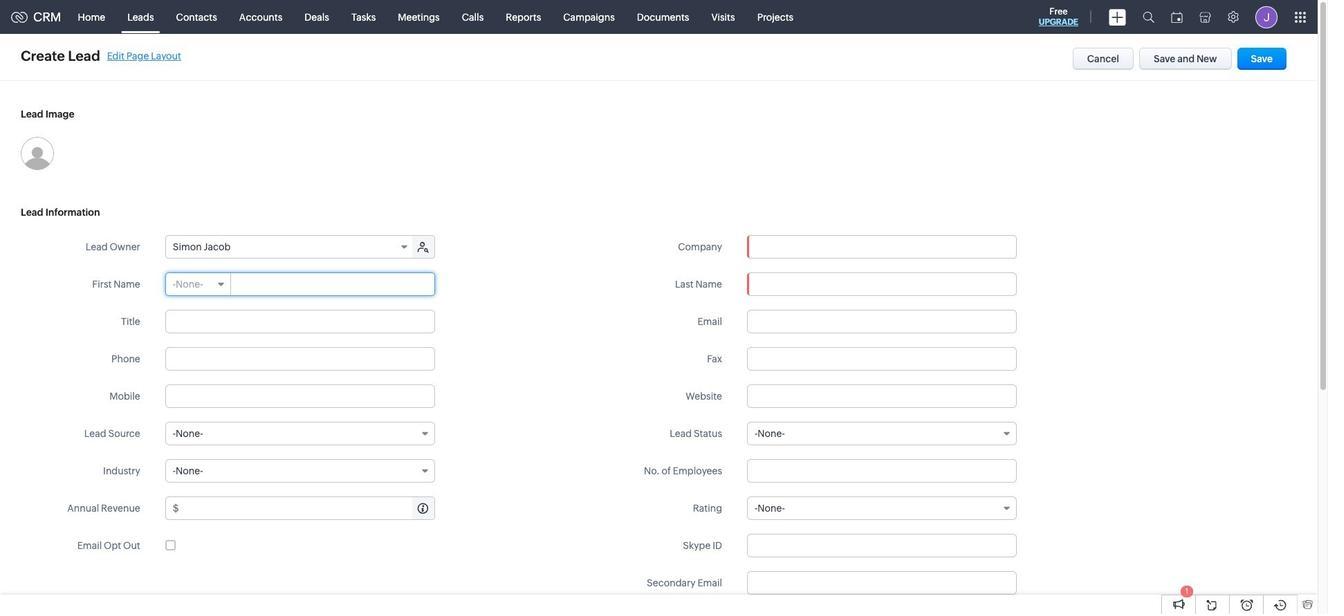 Task type: vqa. For each thing, say whether or not it's contained in the screenshot.
size "ICON" at the right
no



Task type: locate. For each thing, give the bounding box(es) containing it.
None field
[[166, 236, 414, 258], [748, 236, 1017, 258], [166, 273, 231, 296], [165, 422, 435, 446], [747, 422, 1017, 446], [165, 460, 435, 483], [747, 497, 1017, 520], [166, 236, 414, 258], [748, 236, 1017, 258], [166, 273, 231, 296], [165, 422, 435, 446], [747, 422, 1017, 446], [165, 460, 435, 483], [747, 497, 1017, 520]]

search element
[[1135, 0, 1163, 34]]

None text field
[[747, 310, 1017, 334], [165, 347, 435, 371], [747, 385, 1017, 408], [181, 498, 434, 520], [747, 534, 1017, 558], [747, 310, 1017, 334], [165, 347, 435, 371], [747, 385, 1017, 408], [181, 498, 434, 520], [747, 534, 1017, 558]]

create menu image
[[1109, 9, 1127, 25]]

image image
[[21, 137, 54, 170]]

create menu element
[[1101, 0, 1135, 34]]

None text field
[[748, 236, 1017, 258], [747, 273, 1017, 296], [232, 273, 434, 296], [165, 310, 435, 334], [747, 347, 1017, 371], [165, 385, 435, 408], [747, 460, 1017, 483], [747, 572, 1017, 595], [748, 236, 1017, 258], [747, 273, 1017, 296], [232, 273, 434, 296], [165, 310, 435, 334], [747, 347, 1017, 371], [165, 385, 435, 408], [747, 460, 1017, 483], [747, 572, 1017, 595]]



Task type: describe. For each thing, give the bounding box(es) containing it.
profile element
[[1248, 0, 1287, 34]]

logo image
[[11, 11, 28, 22]]

search image
[[1143, 11, 1155, 23]]

profile image
[[1256, 6, 1278, 28]]

calendar image
[[1172, 11, 1183, 22]]



